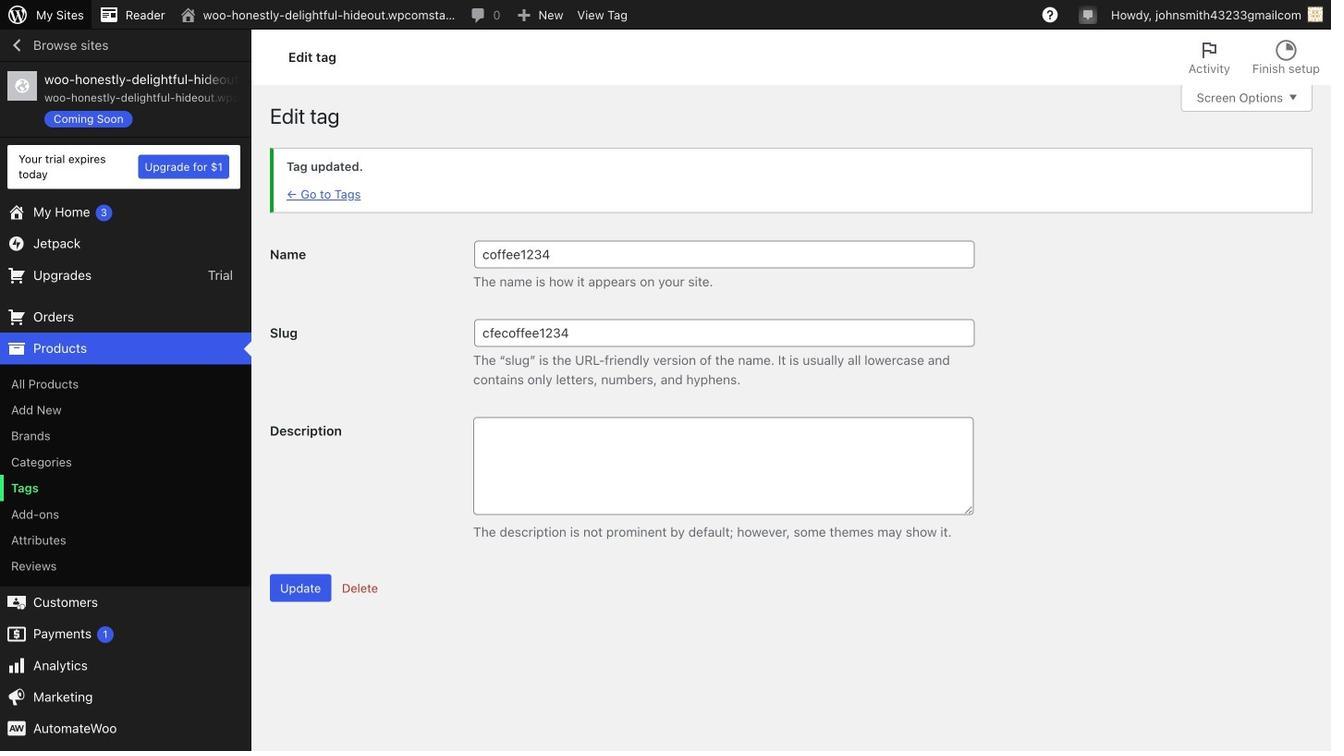 Task type: locate. For each thing, give the bounding box(es) containing it.
main menu navigation
[[0, 30, 252, 752]]

None text field
[[474, 241, 975, 269], [474, 417, 974, 515], [474, 241, 975, 269], [474, 417, 974, 515]]

tab list
[[1178, 30, 1332, 85]]

None submit
[[270, 575, 331, 603]]

toolbar navigation
[[0, 0, 1332, 33]]

None text field
[[474, 319, 975, 347]]



Task type: vqa. For each thing, say whether or not it's contained in the screenshot.
notification image
yes



Task type: describe. For each thing, give the bounding box(es) containing it.
notification image
[[1081, 6, 1096, 21]]



